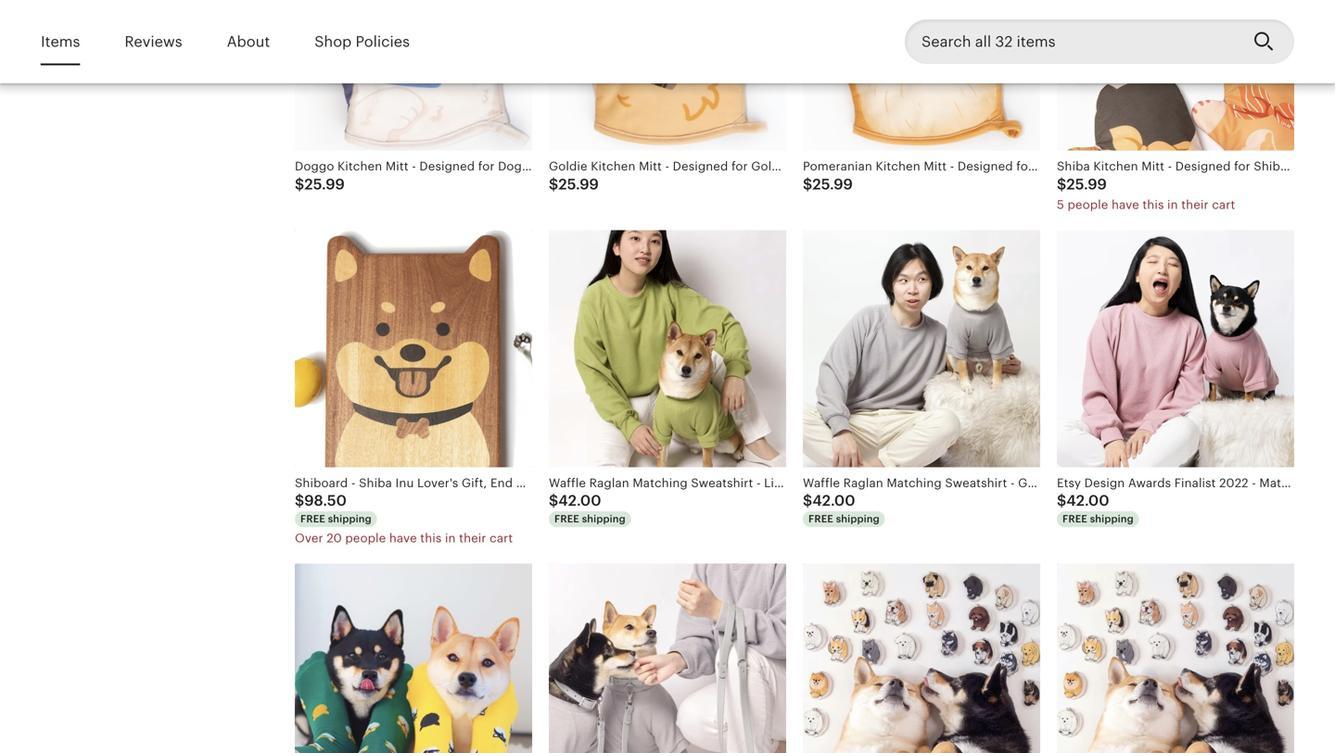 Task type: vqa. For each thing, say whether or not it's contained in the screenshot.
the right on
no



Task type: locate. For each thing, give the bounding box(es) containing it.
sweatshirt
[[945, 477, 1007, 490]]

0 vertical spatial their
[[1182, 198, 1209, 212]]

cart
[[1212, 198, 1236, 212], [490, 532, 513, 546]]

items
[[41, 33, 80, 50]]

2 25.99 from the left
[[559, 176, 599, 193]]

98.50
[[304, 493, 347, 510]]

20
[[327, 532, 342, 546]]

1 vertical spatial cart
[[490, 532, 513, 546]]

0 vertical spatial people
[[1068, 198, 1109, 212]]

1 $ 25.99 from the left
[[295, 176, 345, 193]]

$ 42.00 free shipping
[[549, 493, 626, 525], [1057, 493, 1134, 525]]

1 horizontal spatial cart
[[1212, 198, 1236, 212]]

shipping
[[328, 514, 372, 525], [582, 514, 626, 525], [836, 514, 880, 525], [1090, 514, 1134, 525]]

their inside the $ 98.50 free shipping over 20 people have this in their cart
[[459, 532, 486, 546]]

1 shipping from the left
[[328, 514, 372, 525]]

waffle
[[803, 477, 840, 490]]

in inside $ 25.99 5 people have this in their cart
[[1168, 198, 1178, 212]]

$
[[295, 176, 304, 193], [549, 176, 559, 193], [803, 176, 813, 193], [1057, 176, 1067, 193], [295, 493, 304, 510], [549, 493, 558, 510], [803, 493, 813, 510], [1057, 493, 1067, 510]]

0 horizontal spatial people
[[345, 532, 386, 546]]

1 25.99 from the left
[[304, 176, 345, 193]]

people inside the $ 98.50 free shipping over 20 people have this in their cart
[[345, 532, 386, 546]]

2 42.00 from the left
[[813, 493, 856, 510]]

1 vertical spatial people
[[345, 532, 386, 546]]

have right 20
[[389, 532, 417, 546]]

free inside the $ 98.50 free shipping over 20 people have this in their cart
[[300, 514, 325, 525]]

0 vertical spatial have
[[1112, 198, 1140, 212]]

about
[[227, 33, 270, 50]]

2 $ 42.00 free shipping from the left
[[1057, 493, 1134, 525]]

1 horizontal spatial $ 42.00 free shipping
[[1057, 493, 1134, 525]]

2 horizontal spatial 42.00
[[1067, 493, 1110, 510]]

1 horizontal spatial 42.00
[[813, 493, 856, 510]]

2 $ 25.99 from the left
[[549, 176, 599, 193]]

0 horizontal spatial $ 42.00 free shipping
[[549, 493, 626, 525]]

free
[[300, 514, 325, 525], [555, 514, 579, 525], [809, 514, 834, 525], [1063, 514, 1088, 525]]

shop policies link
[[315, 20, 410, 63]]

puppy acrylic keychain - small size dog | 2-side dog charms image
[[803, 564, 1040, 754]]

4 free from the left
[[1063, 514, 1088, 525]]

$ 25.99
[[295, 176, 345, 193], [549, 176, 599, 193], [803, 176, 853, 193]]

have
[[1112, 198, 1140, 212], [389, 532, 417, 546]]

1 horizontal spatial this
[[1143, 198, 1164, 212]]

raglan
[[844, 477, 884, 490]]

have inside the $ 98.50 free shipping over 20 people have this in their cart
[[389, 532, 417, 546]]

42.00 for etsy design awards finalist 2022 - matching waffle raglan sweatshirt | dog and human matching sets image
[[1067, 493, 1110, 510]]

1 vertical spatial in
[[445, 532, 456, 546]]

2 horizontal spatial $ 25.99
[[803, 176, 853, 193]]

1 horizontal spatial in
[[1168, 198, 1178, 212]]

1 horizontal spatial their
[[1182, 198, 1209, 212]]

0 vertical spatial cart
[[1212, 198, 1236, 212]]

3 shipping from the left
[[836, 514, 880, 525]]

1 free from the left
[[300, 514, 325, 525]]

have right 5
[[1112, 198, 1140, 212]]

0 horizontal spatial $ 25.99
[[295, 176, 345, 193]]

0 horizontal spatial have
[[389, 532, 417, 546]]

in
[[1168, 198, 1178, 212], [445, 532, 456, 546]]

25.99
[[304, 176, 345, 193], [559, 176, 599, 193], [813, 176, 853, 193], [1067, 176, 1107, 193]]

puppy acrylic keychain - middle size dog | 2-side dog charms image
[[1057, 564, 1295, 754]]

this
[[1143, 198, 1164, 212], [420, 532, 442, 546]]

pomeranian kitchen mitt - designed for pom lover's kitchen glove quilted cute dog oven mitt housewarming decor pet owner gift pom-pom lover image
[[803, 0, 1040, 151]]

25.99 for "pomeranian kitchen mitt - designed for pom lover's kitchen glove quilted cute dog oven mitt housewarming decor pet owner gift pom-pom lover" image
[[813, 176, 853, 193]]

$ 98.50 free shipping over 20 people have this in their cart
[[295, 493, 513, 546]]

goldie kitchen mitt - designed for golden retriever lover's kitchen glove quilted cute dog oven mitt puppy housewarming decor pet owner gift image
[[549, 0, 786, 151]]

reviews link
[[125, 20, 182, 63]]

1 vertical spatial this
[[420, 532, 442, 546]]

$ 25.99 5 people have this in their cart
[[1057, 176, 1236, 212]]

matching
[[887, 477, 942, 490]]

42.00 for waffle raglan matching sweatshirt - lime | matching pet owner set | owner dog matching outfits | dog & owner clothes | doggo lover cute gift image
[[558, 493, 601, 510]]

people right 5
[[1068, 198, 1109, 212]]

$ inside $ 25.99 5 people have this in their cart
[[1057, 176, 1067, 193]]

this inside $ 25.99 5 people have this in their cart
[[1143, 198, 1164, 212]]

3 25.99 from the left
[[813, 176, 853, 193]]

0 horizontal spatial 42.00
[[558, 493, 601, 510]]

0 horizontal spatial this
[[420, 532, 442, 546]]

shy shiba sock - design for shiba lovers, shiba inu lover's gift, doge meme sock, happy dog sock, cute shiba inu apparel, dog-themed sock image
[[295, 564, 532, 754]]

their
[[1182, 198, 1209, 212], [459, 532, 486, 546]]

people right 20
[[345, 532, 386, 546]]

people
[[1068, 198, 1109, 212], [345, 532, 386, 546]]

shop
[[315, 33, 352, 50]]

3 free from the left
[[809, 514, 834, 525]]

1 horizontal spatial have
[[1112, 198, 1140, 212]]

1 horizontal spatial people
[[1068, 198, 1109, 212]]

shop policies
[[315, 33, 410, 50]]

42.00
[[558, 493, 601, 510], [813, 493, 856, 510], [1067, 493, 1110, 510]]

3 $ 25.99 from the left
[[803, 176, 853, 193]]

0 horizontal spatial cart
[[490, 532, 513, 546]]

$ inside "waffle raglan matching sweatshirt - grey $ 42.00 free shipping"
[[803, 493, 813, 510]]

1 horizontal spatial $ 25.99
[[549, 176, 599, 193]]

1 $ 42.00 free shipping from the left
[[549, 493, 626, 525]]

0 horizontal spatial in
[[445, 532, 456, 546]]

0 horizontal spatial their
[[459, 532, 486, 546]]

3 42.00 from the left
[[1067, 493, 1110, 510]]

0 vertical spatial this
[[1143, 198, 1164, 212]]

1 vertical spatial have
[[389, 532, 417, 546]]

0 vertical spatial in
[[1168, 198, 1178, 212]]

1 vertical spatial their
[[459, 532, 486, 546]]

4 25.99 from the left
[[1067, 176, 1107, 193]]

1 42.00 from the left
[[558, 493, 601, 510]]



Task type: describe. For each thing, give the bounding box(es) containing it.
25.99 for "doggo kitchen mitt - designed for doggy lover's kitchen glove quilted cute dog oven mitt puppy housewarming decor pet owner gift" image
[[304, 176, 345, 193]]

people inside $ 25.99 5 people have this in their cart
[[1068, 198, 1109, 212]]

$ 42.00 free shipping for etsy design awards finalist 2022 - matching waffle raglan sweatshirt | dog and human matching sets image
[[1057, 493, 1134, 525]]

Search all 32 items text field
[[905, 19, 1239, 64]]

etsy design awards finalist 2022 - matching waffle raglan sweatshirt | dog and human matching sets image
[[1057, 230, 1295, 468]]

reviews
[[125, 33, 182, 50]]

this inside the $ 98.50 free shipping over 20 people have this in their cart
[[420, 532, 442, 546]]

42.00 inside "waffle raglan matching sweatshirt - grey $ 42.00 free shipping"
[[813, 493, 856, 510]]

$ 42.00 free shipping for waffle raglan matching sweatshirt - lime | matching pet owner set | owner dog matching outfits | dog & owner clothes | doggo lover cute gift image
[[549, 493, 626, 525]]

25.99 inside $ 25.99 5 people have this in their cart
[[1067, 176, 1107, 193]]

$ 25.99 for the goldie kitchen mitt - designed for golden retriever lover's kitchen glove quilted cute dog oven mitt puppy housewarming decor pet owner gift image
[[549, 176, 599, 193]]

-
[[1011, 477, 1015, 490]]

policies
[[356, 33, 410, 50]]

waffle raglan matching sweatshirt - grey image
[[803, 230, 1040, 468]]

shipping inside the $ 98.50 free shipping over 20 people have this in their cart
[[328, 514, 372, 525]]

2 free from the left
[[555, 514, 579, 525]]

$ inside the $ 98.50 free shipping over 20 people have this in their cart
[[295, 493, 304, 510]]

shiba kitchen mitt - designed for shiba inu lover, quilted funny oven mitt, housewarming, christmas hostess gift, dog mom handmade aprons image
[[1057, 0, 1295, 151]]

grey
[[1018, 477, 1046, 490]]

shipping inside "waffle raglan matching sweatshirt - grey $ 42.00 free shipping"
[[836, 514, 880, 525]]

over
[[295, 532, 323, 546]]

2 shipping from the left
[[582, 514, 626, 525]]

25.99 for the goldie kitchen mitt - designed for golden retriever lover's kitchen glove quilted cute dog oven mitt puppy housewarming decor pet owner gift image
[[559, 176, 599, 193]]

waffle raglan matching sweatshirt - lime | matching pet owner set | owner dog matching outfits | dog & owner clothes | doggo lover cute gift image
[[549, 230, 786, 468]]

shiboard - shiba inu lover's gift, end grain handmade board, kitchen engraved pet cutting boards, gifts for dog lovers, wood barkuterie, image
[[295, 230, 532, 468]]

4 shipping from the left
[[1090, 514, 1134, 525]]

$ 25.99 for "doggo kitchen mitt - designed for doggy lover's kitchen glove quilted cute dog oven mitt puppy housewarming decor pet owner gift" image
[[295, 176, 345, 193]]

5
[[1057, 198, 1064, 212]]

walking collar set - gray | uni and nori | water-proof dog collar and leash | easy to clean | matching dog and owner | dog mom's gift image
[[549, 564, 786, 754]]

doggo kitchen mitt - designed for doggy lover's kitchen glove quilted cute dog oven mitt puppy housewarming decor pet owner gift image
[[295, 0, 532, 151]]

have inside $ 25.99 5 people have this in their cart
[[1112, 198, 1140, 212]]

$ 25.99 for "pomeranian kitchen mitt - designed for pom lover's kitchen glove quilted cute dog oven mitt housewarming decor pet owner gift pom-pom lover" image
[[803, 176, 853, 193]]

waffle raglan matching sweatshirt - grey $ 42.00 free shipping
[[803, 477, 1046, 525]]

cart inside $ 25.99 5 people have this in their cart
[[1212, 198, 1236, 212]]

cart inside the $ 98.50 free shipping over 20 people have this in their cart
[[490, 532, 513, 546]]

about link
[[227, 20, 270, 63]]

in inside the $ 98.50 free shipping over 20 people have this in their cart
[[445, 532, 456, 546]]

items link
[[41, 20, 80, 63]]

their inside $ 25.99 5 people have this in their cart
[[1182, 198, 1209, 212]]

free inside "waffle raglan matching sweatshirt - grey $ 42.00 free shipping"
[[809, 514, 834, 525]]



